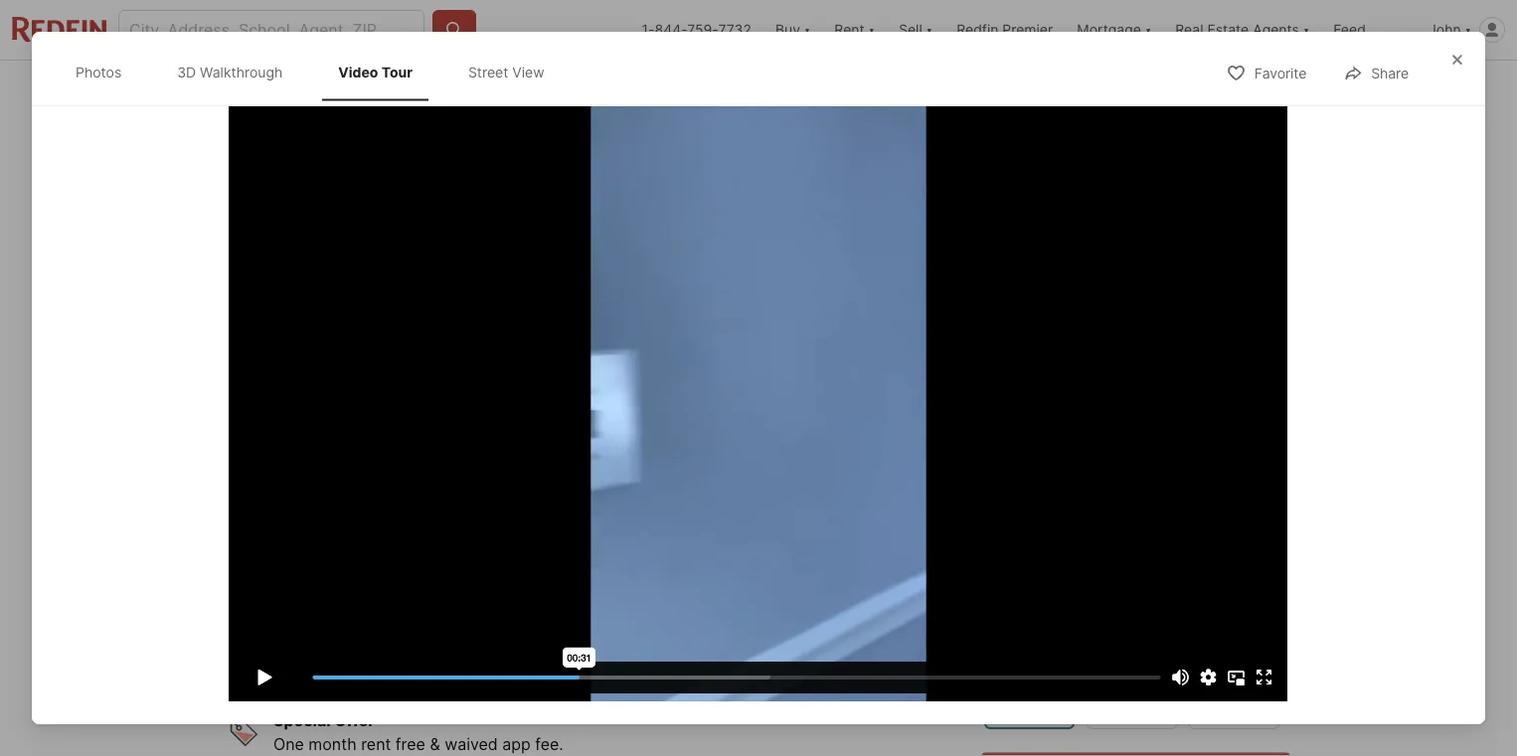 Task type: describe. For each thing, give the bounding box(es) containing it.
redfin
[[957, 21, 999, 38]]

disposal
[[619, 658, 667, 672]]

2 nov
[[1017, 664, 1042, 715]]

nov for 3
[[1119, 701, 1145, 715]]

month
[[309, 734, 357, 754]]

favorite
[[1254, 65, 1307, 82]]

feed button
[[1322, 0, 1417, 60]]

pet friendly
[[238, 658, 305, 672]]

estates
[[324, 525, 383, 545]]

tab list containing search
[[226, 61, 877, 112]]

premier
[[1003, 21, 1053, 38]]

tab list containing photos
[[56, 44, 580, 101]]

free
[[396, 734, 425, 754]]

price
[[226, 594, 264, 613]]

charlotte
[[575, 525, 645, 545]]

2
[[1020, 664, 1039, 699]]

street view inside button
[[574, 450, 652, 467]]

walkthrough
[[200, 64, 283, 81]]

1,198
[[621, 563, 677, 591]]

somerstone
[[226, 525, 321, 545]]

floor plans tab
[[466, 65, 582, 112]]

special
[[273, 711, 331, 730]]

overview
[[379, 80, 444, 97]]

photos tab
[[60, 48, 137, 97]]

street view tab
[[452, 48, 560, 97]]

1 tab from the left
[[582, 65, 657, 112]]

garbage disposal
[[567, 658, 667, 672]]

video tour tab
[[322, 48, 428, 97]]

street view inside tab
[[468, 64, 544, 81]]

844-
[[655, 21, 687, 38]]

3 nov
[[1119, 664, 1145, 715]]

711-
[[574, 563, 621, 591]]

ft
[[599, 594, 614, 613]]

more
[[694, 658, 723, 672]]

2 tab from the left
[[657, 65, 765, 112]]

charlotte , nc 28212
[[575, 525, 728, 545]]

street inside the "street view" tab
[[468, 64, 508, 81]]

overview tab
[[357, 65, 466, 112]]

4
[[1225, 664, 1244, 699]]

$959+
[[226, 563, 301, 591]]

3 tab from the left
[[765, 65, 861, 112]]

759-
[[687, 21, 718, 38]]

video
[[338, 64, 378, 81]]

$959+ price
[[226, 563, 306, 613]]

3d walkthrough tab
[[161, 48, 299, 97]]

floor
[[488, 80, 521, 97]]



Task type: locate. For each thing, give the bounding box(es) containing it.
1 horizontal spatial share
[[1371, 65, 1409, 82]]

1 horizontal spatial view
[[618, 450, 652, 467]]

nov down 3
[[1119, 701, 1145, 715]]

0 horizontal spatial share
[[1237, 79, 1275, 96]]

nov down 4
[[1221, 701, 1247, 715]]

street view
[[468, 64, 544, 81], [574, 450, 652, 467]]

2 horizontal spatial nov
[[1221, 701, 1247, 715]]

1-844-759-7732
[[642, 21, 752, 38]]

City, Address, School, Agent, ZIP search field
[[118, 10, 425, 50]]

nc
[[653, 525, 677, 545]]

redfin premier button
[[945, 0, 1065, 60]]

1 horizontal spatial street view
[[574, 450, 652, 467]]

image image
[[226, 116, 972, 495], [980, 116, 1292, 302], [980, 309, 1292, 495]]

floor plans
[[488, 80, 560, 97]]

map entry image
[[849, 519, 949, 619]]

1 vertical spatial view
[[618, 450, 652, 467]]

711-1,198 sq ft
[[574, 563, 677, 613]]

3
[[1122, 664, 1141, 699]]

one
[[273, 734, 304, 754]]

1 vertical spatial street
[[574, 450, 615, 467]]

somerstone estates
[[226, 525, 383, 545]]

0 horizontal spatial view
[[512, 64, 544, 81]]

view inside street view button
[[618, 450, 652, 467]]

street view button
[[529, 439, 669, 479]]

1 horizontal spatial street
[[574, 450, 615, 467]]

1 vertical spatial street view
[[574, 450, 652, 467]]

special offer one month rent free & waived app fee.
[[273, 711, 564, 754]]

0 horizontal spatial street
[[468, 64, 508, 81]]

1-
[[642, 21, 655, 38]]

0 horizontal spatial nov
[[1017, 701, 1042, 715]]

3d walkthrough
[[177, 64, 283, 81]]

option
[[980, 564, 1292, 614]]

friendly
[[260, 658, 305, 672]]

search
[[287, 80, 335, 97]]

list box
[[980, 564, 1292, 614]]

nov
[[1017, 701, 1042, 715], [1119, 701, 1145, 715], [1221, 701, 1247, 715]]

dialog containing photos
[[32, 32, 1485, 725]]

nov down '2'
[[1017, 701, 1042, 715]]

7732
[[718, 21, 752, 38]]

nov for 2
[[1017, 701, 1042, 715]]

offer
[[334, 711, 375, 730]]

share button
[[1327, 52, 1426, 93], [1192, 66, 1292, 107]]

1 nov from the left
[[1017, 701, 1042, 715]]

share
[[1371, 65, 1409, 82], [1237, 79, 1275, 96]]

view inside the "street view" tab
[[512, 64, 544, 81]]

pet
[[238, 658, 256, 672]]

3d
[[177, 64, 196, 81]]

3 nov from the left
[[1221, 701, 1247, 715]]

4 nov
[[1221, 664, 1247, 715]]

photos
[[76, 64, 121, 81]]

submit search image
[[444, 20, 464, 40]]

2 nov from the left
[[1119, 701, 1145, 715]]

app
[[502, 734, 531, 754]]

1-844-759-7732 link
[[642, 21, 752, 38]]

dialog
[[32, 32, 1485, 725]]

0 vertical spatial street view
[[468, 64, 544, 81]]

nov for 4
[[1221, 701, 1247, 715]]

sq
[[574, 594, 594, 613]]

0 horizontal spatial share button
[[1192, 66, 1292, 107]]

tour
[[381, 64, 413, 81]]

view
[[512, 64, 544, 81], [618, 450, 652, 467]]

next image
[[1268, 668, 1299, 699]]

favorite button
[[1210, 52, 1324, 93]]

1 horizontal spatial nov
[[1119, 701, 1145, 715]]

0 vertical spatial view
[[512, 64, 544, 81]]

share button inside dialog
[[1327, 52, 1426, 93]]

0 horizontal spatial street view
[[468, 64, 544, 81]]

search link
[[248, 77, 335, 100]]

feed
[[1333, 21, 1366, 38]]

street
[[468, 64, 508, 81], [574, 450, 615, 467]]

&
[[430, 734, 440, 754]]

garbage
[[567, 658, 615, 672]]

waived
[[445, 734, 498, 754]]

tab list
[[56, 44, 580, 101], [226, 61, 877, 112]]

fee.
[[535, 734, 564, 754]]

0 vertical spatial street
[[468, 64, 508, 81]]

rent
[[361, 734, 391, 754]]

redfin premier
[[957, 21, 1053, 38]]

street inside street view button
[[574, 450, 615, 467]]

28212
[[681, 525, 728, 545]]

plans
[[525, 80, 560, 97]]

tab
[[582, 65, 657, 112], [657, 65, 765, 112], [765, 65, 861, 112]]

,
[[645, 525, 649, 545]]

1 horizontal spatial share button
[[1327, 52, 1426, 93]]

video tour
[[338, 64, 413, 81]]



Task type: vqa. For each thing, say whether or not it's contained in the screenshot.
policy
no



